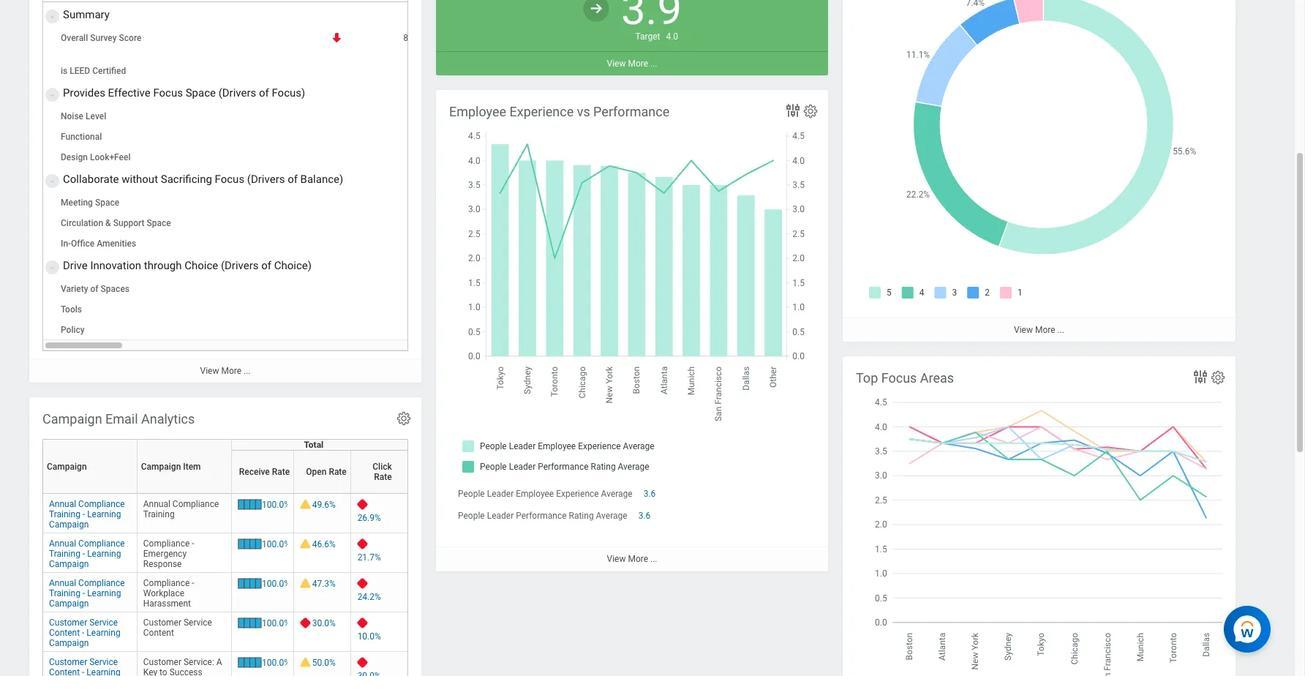 Task type: vqa. For each thing, say whether or not it's contained in the screenshot.
Course Offering Instructors Button
no



Task type: locate. For each thing, give the bounding box(es) containing it.
4.0
[[666, 31, 678, 42]]

49.6%
[[312, 500, 336, 510]]

variety of spaces
[[61, 284, 130, 294]]

3 collapse image from the top
[[46, 259, 55, 277]]

100.0% button for 47.3%
[[262, 578, 293, 590]]

rate right the open
[[329, 467, 347, 477]]

100.0% button down receive rate
[[262, 499, 293, 511]]

0 horizontal spatial employee
[[449, 104, 506, 119]]

2 collapse image from the top
[[46, 86, 55, 104]]

collapse image
[[46, 173, 55, 190]]

rate right receive
[[272, 467, 290, 477]]

100.0% left '30.0%'
[[262, 618, 290, 629]]

of left choice)
[[261, 259, 271, 272]]

sacrificing
[[161, 173, 212, 186]]

circulation & support space
[[61, 218, 171, 228]]

1 vertical spatial annual compliance training - learning campaign
[[49, 539, 125, 569]]

configure and view chart data image left configure employee experience vs performance icon at the top of page
[[784, 102, 802, 119]]

10.0% button
[[357, 631, 383, 642]]

is
[[61, 66, 68, 76]]

of for choice)
[[261, 259, 271, 272]]

configure and view chart data image inside employee experience vs performance element
[[784, 102, 802, 119]]

0 vertical spatial space
[[186, 86, 216, 100]]

... inside culture survey results element
[[1058, 325, 1065, 335]]

people
[[458, 489, 485, 499], [458, 511, 485, 521]]

content down the harassment
[[143, 628, 174, 638]]

100.0% left 46.6%
[[262, 539, 290, 550]]

1 vertical spatial average
[[596, 511, 627, 521]]

1 horizontal spatial employee
[[516, 489, 554, 499]]

0 horizontal spatial configure and view chart data image
[[784, 102, 802, 119]]

2 100.0% button from the top
[[262, 539, 293, 550]]

1 people from the top
[[458, 489, 485, 499]]

0 vertical spatial average
[[601, 489, 633, 499]]

configure and view chart data image for employee experience vs performance
[[784, 102, 802, 119]]

configure and view chart data image for top focus areas
[[1192, 368, 1209, 386]]

100.0% button for 30.0%
[[262, 618, 293, 629]]

100.0% for 49.6%
[[262, 500, 290, 510]]

compliance inside annual compliance training
[[173, 499, 219, 509]]

8.6
[[403, 33, 415, 43]]

leader up people leader performance rating average
[[487, 489, 514, 499]]

customer for customer service: a key to succes
[[143, 657, 181, 667]]

1 vertical spatial focus
[[215, 173, 244, 186]]

compliance down response
[[143, 578, 190, 588]]

experience left vs
[[510, 104, 574, 119]]

1 vertical spatial employee
[[516, 489, 554, 499]]

customer inside customer service content - learnin
[[49, 657, 87, 667]]

learning up customer service content - learnin link
[[87, 628, 120, 638]]

5 100.0% button from the top
[[262, 657, 293, 669]]

service:
[[184, 657, 214, 667]]

average for people leader performance rating average
[[596, 511, 627, 521]]

26.9%
[[357, 513, 381, 523]]

1 vertical spatial 3.6
[[638, 511, 651, 521]]

0 horizontal spatial space
[[95, 198, 119, 208]]

4 100.0% from the top
[[262, 618, 290, 629]]

1 100.0% button from the top
[[262, 499, 293, 511]]

design look+feel
[[61, 152, 131, 163]]

service inside customer service content
[[184, 618, 212, 628]]

view inside culture survey results element
[[1014, 325, 1033, 335]]

focus right sacrificing
[[215, 173, 244, 186]]

innovation
[[90, 259, 141, 272]]

through
[[144, 259, 182, 272]]

performance
[[593, 104, 670, 119], [516, 511, 567, 521]]

is leed certified
[[61, 66, 126, 76]]

1 horizontal spatial rate
[[329, 467, 347, 477]]

configure campaign email analytics image
[[396, 410, 412, 427]]

- for customer service content - learnin link
[[82, 667, 84, 676]]

2 people from the top
[[458, 511, 485, 521]]

0 vertical spatial people
[[458, 489, 485, 499]]

content inside customer service content - learning campaign
[[49, 628, 80, 638]]

1 vertical spatial experience
[[556, 489, 599, 499]]

leader for employee
[[487, 489, 514, 499]]

people for people leader employee experience average
[[458, 489, 485, 499]]

1 leader from the top
[[487, 489, 514, 499]]

(drivers right choice
[[221, 259, 259, 272]]

100.0% down receive rate
[[262, 500, 290, 510]]

collapse image for summary
[[46, 8, 55, 26]]

neutral good image
[[582, 0, 610, 23]]

- inside compliance - workplace harassment
[[192, 578, 194, 588]]

0 vertical spatial 3.6 button
[[644, 488, 658, 500]]

5 100.0% from the top
[[262, 658, 290, 668]]

open rate button
[[298, 439, 356, 482]]

- for annual compliance training - learning campaign link associated with workplace
[[83, 588, 85, 599]]

1 vertical spatial leader
[[487, 511, 514, 521]]

(drivers
[[218, 86, 256, 100], [247, 173, 285, 186], [221, 259, 259, 272]]

1 horizontal spatial performance
[[593, 104, 670, 119]]

space up &
[[95, 198, 119, 208]]

compliance down item
[[173, 499, 219, 509]]

performance right vs
[[593, 104, 670, 119]]

100.0% button left '30.0%'
[[262, 618, 293, 629]]

0 vertical spatial (drivers
[[218, 86, 256, 100]]

rate inside button
[[272, 467, 290, 477]]

service for customer service content - learnin
[[89, 657, 118, 667]]

2 vertical spatial annual compliance training - learning campaign link
[[49, 575, 125, 609]]

campaign button
[[47, 439, 142, 493]]

1 vertical spatial annual compliance training - learning campaign link
[[49, 536, 125, 569]]

compliance for annual compliance training - learning campaign link associated with workplace
[[78, 578, 125, 588]]

customer inside customer service content
[[143, 618, 181, 628]]

amenities
[[97, 239, 136, 249]]

focus
[[153, 86, 183, 100], [215, 173, 244, 186], [881, 370, 917, 386]]

0 horizontal spatial performance
[[516, 511, 567, 521]]

total
[[304, 440, 324, 450]]

3.6
[[644, 489, 656, 499], [638, 511, 651, 521]]

100.0% left 47.3%
[[262, 579, 290, 589]]

annual compliance training - learning campaign for emergency
[[49, 539, 125, 569]]

0 vertical spatial experience
[[510, 104, 574, 119]]

(drivers for space
[[218, 86, 256, 100]]

learning down campaign button
[[87, 509, 121, 520]]

100.0% button left 47.3%
[[262, 578, 293, 590]]

more
[[628, 58, 648, 69], [1035, 325, 1055, 335], [221, 366, 241, 376], [628, 554, 648, 564]]

2 vertical spatial focus
[[881, 370, 917, 386]]

training for annual compliance training
[[49, 509, 80, 520]]

training inside annual compliance training
[[143, 509, 175, 520]]

annual compliance training - learning campaign link
[[49, 496, 125, 530], [49, 536, 125, 569], [49, 575, 125, 609]]

overall survey score
[[61, 33, 142, 43]]

campaign email analytics
[[42, 411, 195, 427]]

employee experience vs performance
[[449, 104, 670, 119]]

2 vertical spatial (drivers
[[221, 259, 259, 272]]

people leader performance rating average
[[458, 511, 627, 521]]

choice)
[[274, 259, 312, 272]]

100.0% left 50.0% at the bottom left
[[262, 658, 290, 668]]

compliance up customer service content - learning campaign link
[[78, 578, 125, 588]]

customer left service:
[[143, 657, 181, 667]]

0 vertical spatial annual compliance training - learning campaign
[[49, 499, 125, 530]]

experience up the rating
[[556, 489, 599, 499]]

2 annual compliance training - learning campaign link from the top
[[49, 536, 125, 569]]

annual compliance training - learning campaign link for emergency
[[49, 536, 125, 569]]

1 horizontal spatial configure and view chart data image
[[1192, 368, 1209, 386]]

of left focus) on the left top of page
[[259, 86, 269, 100]]

annual compliance training - learning campaign for workplace
[[49, 578, 125, 609]]

customer service content - learning campaign
[[49, 618, 120, 648]]

1 annual compliance training - learning campaign link from the top
[[49, 496, 125, 530]]

average
[[601, 489, 633, 499], [596, 511, 627, 521]]

1 vertical spatial people
[[458, 511, 485, 521]]

average for people leader employee experience average
[[601, 489, 633, 499]]

effective
[[108, 86, 150, 100]]

item
[[183, 461, 201, 472]]

view
[[607, 58, 626, 69], [1014, 325, 1033, 335], [200, 366, 219, 376], [607, 554, 626, 564]]

training for compliance - workplace harassment
[[49, 588, 80, 599]]

collapse image
[[46, 8, 55, 26], [46, 86, 55, 104], [46, 259, 55, 277]]

click
[[373, 462, 392, 472]]

0 vertical spatial focus
[[153, 86, 183, 100]]

2 vertical spatial collapse image
[[46, 259, 55, 277]]

- inside compliance - emergency response
[[192, 539, 194, 549]]

of for focus)
[[259, 86, 269, 100]]

1 vertical spatial space
[[95, 198, 119, 208]]

rate inside 'button'
[[329, 467, 347, 477]]

to
[[160, 667, 167, 676]]

learning left response
[[87, 549, 121, 559]]

performance down people leader employee experience average at the left bottom of the page
[[516, 511, 567, 521]]

2 vertical spatial annual compliance training - learning campaign
[[49, 578, 125, 609]]

content inside customer service content - learnin
[[49, 667, 80, 676]]

deteriorating element
[[332, 32, 415, 44]]

0 horizontal spatial rate
[[272, 467, 290, 477]]

rate inside click rate
[[374, 472, 392, 482]]

space right support
[[147, 218, 171, 228]]

0 vertical spatial configure and view chart data image
[[784, 102, 802, 119]]

learning inside customer service content - learning campaign
[[87, 628, 120, 638]]

customer inside customer service: a key to succes
[[143, 657, 181, 667]]

1 collapse image from the top
[[46, 8, 55, 26]]

content down customer service content - learning campaign
[[49, 667, 80, 676]]

content up customer service content - learnin link
[[49, 628, 80, 638]]

100.0% button left 50.0% at the bottom left
[[262, 657, 293, 669]]

50.0% button
[[312, 657, 338, 669]]

design
[[61, 152, 88, 163]]

balance)
[[300, 173, 343, 186]]

more inside culture survey results element
[[1035, 325, 1055, 335]]

collapse image left summary
[[46, 8, 55, 26]]

service up customer service content - learnin link
[[89, 618, 118, 628]]

100.0% button
[[262, 499, 293, 511], [262, 539, 293, 550], [262, 578, 293, 590], [262, 618, 293, 629], [262, 657, 293, 669]]

annual compliance training - learning campaign link for training
[[49, 496, 125, 530]]

focus right top
[[881, 370, 917, 386]]

100.0%
[[262, 500, 290, 510], [262, 539, 290, 550], [262, 579, 290, 589], [262, 618, 290, 629], [262, 658, 290, 668]]

choice
[[184, 259, 218, 272]]

2 leader from the top
[[487, 511, 514, 521]]

1 vertical spatial configure and view chart data image
[[1192, 368, 1209, 386]]

content inside customer service content
[[143, 628, 174, 638]]

3 annual compliance training - learning campaign from the top
[[49, 578, 125, 609]]

- inside customer service content - learning campaign
[[82, 628, 84, 638]]

customer down the harassment
[[143, 618, 181, 628]]

0 vertical spatial 3.6
[[644, 489, 656, 499]]

... inside employee experience vs performance element
[[650, 554, 657, 564]]

compliance up response
[[143, 539, 190, 549]]

view more ... inside workplace for success survey element
[[200, 366, 251, 376]]

click rate
[[373, 462, 392, 482]]

(drivers left balance)
[[247, 173, 285, 186]]

1 horizontal spatial space
[[147, 218, 171, 228]]

0 vertical spatial performance
[[593, 104, 670, 119]]

view inside employee experience vs performance element
[[607, 554, 626, 564]]

circulation
[[61, 218, 103, 228]]

3 100.0% button from the top
[[262, 578, 293, 590]]

46.6%
[[312, 539, 336, 550]]

1 horizontal spatial focus
[[215, 173, 244, 186]]

service down customer service content - learning campaign
[[89, 657, 118, 667]]

annual compliance training - learning campaign for training
[[49, 499, 125, 530]]

configure and view chart data image left the configure top focus areas icon
[[1192, 368, 1209, 386]]

2 horizontal spatial rate
[[374, 472, 392, 482]]

service for customer service content - learning campaign
[[89, 618, 118, 628]]

(drivers for focus
[[247, 173, 285, 186]]

0 vertical spatial collapse image
[[46, 8, 55, 26]]

- inside customer service content - learnin
[[82, 667, 84, 676]]

content for customer service content - learning campaign
[[49, 628, 80, 638]]

service inside customer service content - learning campaign
[[89, 618, 118, 628]]

annual for annual compliance training
[[49, 499, 76, 509]]

more inside employee experience vs performance element
[[628, 554, 648, 564]]

without
[[122, 173, 158, 186]]

content for customer service content - learnin
[[49, 667, 80, 676]]

view more ... link inside workplace for success survey element
[[29, 359, 421, 383]]

1 vertical spatial performance
[[516, 511, 567, 521]]

1 vertical spatial collapse image
[[46, 86, 55, 104]]

(drivers left focus) on the left top of page
[[218, 86, 256, 100]]

100.0% button for 46.6%
[[262, 539, 293, 550]]

1 vertical spatial (drivers
[[247, 173, 285, 186]]

annual inside annual compliance training
[[143, 499, 170, 509]]

configure and view chart data image
[[784, 102, 802, 119], [1192, 368, 1209, 386]]

of left balance)
[[288, 173, 298, 186]]

space right effective
[[186, 86, 216, 100]]

service
[[89, 618, 118, 628], [184, 618, 212, 628], [89, 657, 118, 667]]

100.0% for 46.6%
[[262, 539, 290, 550]]

leader down people leader employee experience average at the left bottom of the page
[[487, 511, 514, 521]]

configure and view chart data image inside top focus areas element
[[1192, 368, 1209, 386]]

0 vertical spatial annual compliance training - learning campaign link
[[49, 496, 125, 530]]

2 vertical spatial space
[[147, 218, 171, 228]]

target
[[635, 31, 660, 42]]

4 100.0% button from the top
[[262, 618, 293, 629]]

in-
[[61, 239, 71, 249]]

provides effective focus space (drivers of focus)
[[63, 86, 305, 100]]

2 annual compliance training - learning campaign from the top
[[49, 539, 125, 569]]

- for annual compliance training - learning campaign link for emergency
[[83, 549, 85, 559]]

employee experience vs performance element
[[436, 90, 828, 571]]

view more ... inside culture survey results element
[[1014, 325, 1065, 335]]

1 vertical spatial 3.6 button
[[638, 510, 653, 522]]

100.0% button left 46.6%
[[262, 539, 293, 550]]

2 horizontal spatial space
[[186, 86, 216, 100]]

people for people leader performance rating average
[[458, 511, 485, 521]]

learning up customer service content - learning campaign link
[[87, 588, 121, 599]]

customer down customer service content - learning campaign
[[49, 657, 87, 667]]

service inside customer service content - learnin
[[89, 657, 118, 667]]

rate up '26.9%' button
[[374, 472, 392, 482]]

compliance down campaign button
[[78, 499, 125, 509]]

content for customer service content
[[143, 628, 174, 638]]

more inside workplace for success survey element
[[221, 366, 241, 376]]

0 vertical spatial leader
[[487, 489, 514, 499]]

view more ... link
[[436, 51, 828, 75], [843, 318, 1236, 342], [29, 359, 421, 383], [436, 547, 828, 571]]

47.3%
[[312, 579, 336, 589]]

receive rate button
[[236, 444, 299, 487]]

focus right effective
[[153, 86, 183, 100]]

24.2% button
[[357, 591, 383, 603]]

100.0% for 47.3%
[[262, 579, 290, 589]]

service for customer service content
[[184, 618, 212, 628]]

...
[[650, 58, 657, 69], [1058, 325, 1065, 335], [244, 366, 251, 376], [650, 554, 657, 564]]

1 annual compliance training - learning campaign from the top
[[49, 499, 125, 530]]

customer up customer service content - learnin link
[[49, 618, 87, 628]]

3 annual compliance training - learning campaign link from the top
[[49, 575, 125, 609]]

compliance left emergency
[[78, 539, 125, 549]]

collapse image left drive
[[46, 259, 55, 277]]

service down the harassment
[[184, 618, 212, 628]]

campaign item
[[141, 461, 201, 472]]

2 100.0% from the top
[[262, 539, 290, 550]]

50.0%
[[312, 658, 336, 668]]

100.0% button for 49.6%
[[262, 499, 293, 511]]

1 100.0% from the top
[[262, 500, 290, 510]]

collapse image left provides
[[46, 86, 55, 104]]

3 100.0% from the top
[[262, 579, 290, 589]]

100.0% for 30.0%
[[262, 618, 290, 629]]

customer inside customer service content - learning campaign
[[49, 618, 87, 628]]

-
[[83, 509, 85, 520], [192, 539, 194, 549], [83, 549, 85, 559], [192, 578, 194, 588], [83, 588, 85, 599], [82, 628, 84, 638], [82, 667, 84, 676]]



Task type: describe. For each thing, give the bounding box(es) containing it.
compliance - workplace harassment element
[[143, 575, 194, 609]]

10.0%
[[357, 631, 381, 642]]

click rate button
[[355, 462, 392, 482]]

3.6 button for people leader employee experience average
[[644, 488, 658, 500]]

- for customer service content - learning campaign link
[[82, 628, 84, 638]]

collaborate
[[63, 173, 119, 186]]

campaign email analytics element
[[29, 397, 421, 676]]

compliance - emergency response
[[143, 539, 194, 569]]

top focus areas
[[856, 370, 954, 386]]

leed
[[70, 66, 90, 76]]

compliance - workplace harassment
[[143, 578, 194, 609]]

email
[[105, 411, 138, 427]]

compliance inside compliance - workplace harassment
[[143, 578, 190, 588]]

office
[[71, 239, 95, 249]]

leader for performance
[[487, 511, 514, 521]]

collapse image for provides effective focus space (drivers of focus)
[[46, 86, 55, 104]]

variety
[[61, 284, 88, 294]]

people leader employee experience average
[[458, 489, 633, 499]]

26.9% button
[[357, 512, 383, 524]]

workplace for success survey element
[[29, 0, 1305, 383]]

100.0% for 50.0%
[[262, 658, 290, 668]]

learning for training
[[87, 509, 121, 520]]

in-office amenities
[[61, 239, 136, 249]]

a
[[216, 657, 222, 667]]

21.7% button
[[357, 552, 383, 563]]

customer for customer service content - learnin
[[49, 657, 87, 667]]

&
[[105, 218, 111, 228]]

rate for open rate
[[329, 467, 347, 477]]

receive rate
[[239, 467, 290, 477]]

open
[[306, 467, 327, 477]]

policy
[[61, 325, 85, 335]]

overall
[[61, 33, 88, 43]]

rating
[[569, 511, 594, 521]]

noise level
[[61, 111, 106, 122]]

deteriorating image
[[332, 32, 343, 43]]

3.6 for people leader performance rating average
[[638, 511, 651, 521]]

of right variety
[[90, 284, 98, 294]]

support
[[113, 218, 144, 228]]

30.0%
[[312, 618, 336, 629]]

drive innovation through choice (drivers of choice)
[[63, 259, 312, 272]]

compliance for annual compliance training - learning campaign link for emergency
[[78, 539, 125, 549]]

meeting
[[61, 198, 93, 208]]

customer service: a key to succes
[[143, 657, 222, 676]]

key
[[143, 667, 157, 676]]

focus)
[[272, 86, 305, 100]]

customer service: a key to success course element
[[143, 654, 222, 676]]

training for compliance - emergency response
[[49, 549, 80, 559]]

top focus areas element
[[843, 356, 1236, 676]]

vs
[[577, 104, 590, 119]]

annual for compliance - workplace harassment
[[49, 578, 76, 588]]

46.6% button
[[312, 539, 338, 550]]

customer service content - learnin link
[[49, 654, 120, 676]]

customer service content element
[[143, 615, 212, 638]]

tools
[[61, 304, 82, 315]]

collaborate without sacrificing focus (drivers of balance)
[[63, 173, 343, 186]]

compliance for annual compliance training element
[[173, 499, 219, 509]]

provides
[[63, 86, 105, 100]]

30.0% button
[[312, 618, 338, 629]]

noise
[[61, 111, 83, 122]]

workplace
[[143, 588, 184, 599]]

customer for customer service content - learning campaign
[[49, 618, 87, 628]]

- for annual compliance training - learning campaign link for training
[[83, 509, 85, 520]]

rate for receive rate
[[272, 467, 290, 477]]

49.6% button
[[312, 499, 338, 511]]

customer for customer service content
[[143, 618, 181, 628]]

receive
[[239, 467, 270, 477]]

rate for click rate
[[374, 472, 392, 482]]

100.0% button for 50.0%
[[262, 657, 293, 669]]

target 4.0
[[635, 31, 678, 42]]

learning for content
[[87, 628, 120, 638]]

learning for emergency
[[87, 549, 121, 559]]

meeting space
[[61, 198, 119, 208]]

space for focus
[[186, 86, 216, 100]]

of for balance)
[[288, 173, 298, 186]]

campaign inside customer service content - learning campaign
[[49, 638, 89, 648]]

0 vertical spatial employee
[[449, 104, 506, 119]]

functional
[[61, 132, 102, 142]]

annual for compliance - emergency response
[[49, 539, 76, 549]]

harassment
[[143, 599, 191, 609]]

summary
[[63, 8, 110, 21]]

compliance for annual compliance training - learning campaign link for training
[[78, 499, 125, 509]]

customer service content - learning campaign link
[[49, 615, 120, 648]]

top
[[856, 370, 878, 386]]

(drivers for choice
[[221, 259, 259, 272]]

compliance inside compliance - emergency response
[[143, 539, 190, 549]]

annual compliance training element
[[143, 496, 219, 520]]

3.6 for people leader employee experience average
[[644, 489, 656, 499]]

response
[[143, 559, 182, 569]]

24.2%
[[357, 592, 381, 602]]

2 horizontal spatial focus
[[881, 370, 917, 386]]

47.3% button
[[312, 578, 338, 590]]

annual compliance training
[[143, 499, 219, 520]]

drive
[[63, 259, 88, 272]]

survey
[[90, 33, 117, 43]]

spaces
[[101, 284, 130, 294]]

customer service content - learnin
[[49, 657, 120, 676]]

space for support
[[147, 218, 171, 228]]

view inside 'view more ...' link
[[200, 366, 219, 376]]

emergency
[[143, 549, 187, 559]]

culture survey results element
[[843, 0, 1236, 342]]

configure employee experience vs performance image
[[803, 103, 819, 119]]

21.7%
[[357, 552, 381, 563]]

level
[[86, 111, 106, 122]]

customer service content
[[143, 618, 212, 638]]

certified
[[92, 66, 126, 76]]

compliance - emergency response element
[[143, 536, 194, 569]]

annual compliance training - learning campaign link for workplace
[[49, 575, 125, 609]]

areas
[[920, 370, 954, 386]]

view more ... inside employee experience vs performance element
[[607, 554, 657, 564]]

0 horizontal spatial focus
[[153, 86, 183, 100]]

campaign item button
[[141, 439, 237, 493]]

3.6 button for people leader performance rating average
[[638, 510, 653, 522]]

learning for workplace
[[87, 588, 121, 599]]

configure top focus areas image
[[1210, 369, 1226, 386]]

open rate
[[306, 467, 347, 477]]

... inside workplace for success survey element
[[244, 366, 251, 376]]

collapse image for drive innovation through choice (drivers of choice)
[[46, 259, 55, 277]]

look+feel
[[90, 152, 131, 163]]



